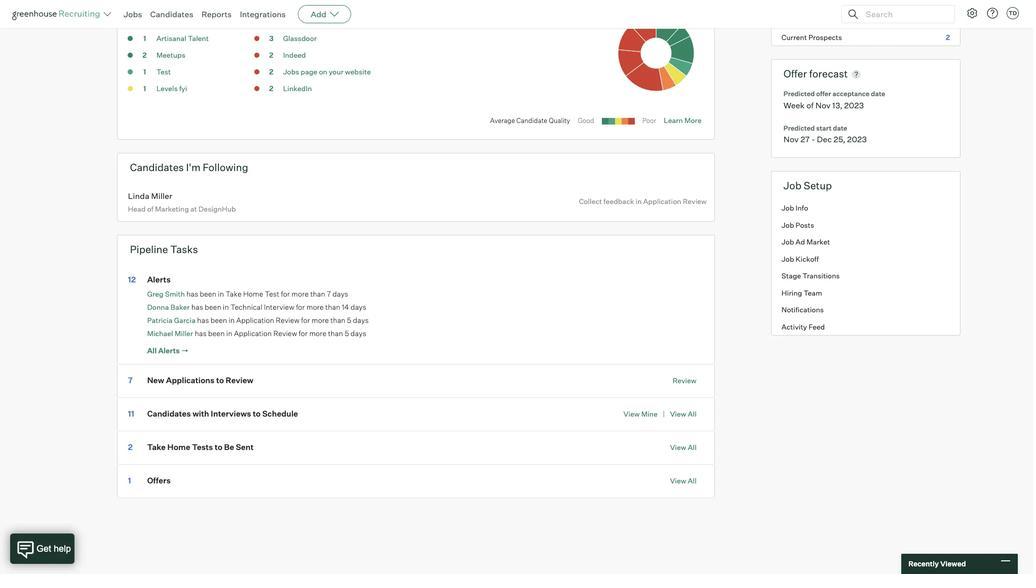 Task type: locate. For each thing, give the bounding box(es) containing it.
2 view all link from the top
[[670, 444, 697, 452]]

forecast
[[810, 68, 848, 80]]

predicted inside predicted offer acceptance date week of nov 13, 2023
[[784, 90, 815, 98]]

0 vertical spatial of
[[807, 100, 814, 110]]

2 link for jobs page on your website
[[261, 67, 282, 79]]

0 horizontal spatial take
[[147, 443, 166, 453]]

jobs page on your website
[[283, 68, 371, 76]]

1 vertical spatial test
[[265, 290, 280, 299]]

1 left 'levels'
[[143, 84, 146, 93]]

1 left artisanal
[[143, 34, 146, 43]]

google (job search) link
[[283, 17, 351, 26]]

1 up 3
[[270, 17, 273, 26]]

view all
[[670, 444, 697, 452], [670, 477, 697, 486]]

configure image
[[967, 7, 979, 19]]

1 for artisanal
[[143, 34, 146, 43]]

1 vertical spatial 2023
[[848, 134, 867, 145]]

job left info
[[782, 204, 795, 212]]

view mine link
[[624, 410, 658, 419]]

alerts up 'greg'
[[147, 275, 171, 285]]

0 vertical spatial nov
[[816, 100, 831, 110]]

0 vertical spatial candidates
[[150, 9, 193, 19]]

candidates up linda
[[130, 161, 184, 174]]

offer
[[817, 90, 832, 98]]

activity feed link
[[772, 319, 961, 336]]

to left be
[[215, 443, 223, 453]]

7
[[327, 290, 331, 299], [128, 376, 133, 386]]

alerts left → on the left of the page
[[158, 347, 180, 356]]

1 vertical spatial candidates
[[130, 161, 184, 174]]

0 vertical spatial miller
[[151, 191, 172, 201]]

take up offers
[[147, 443, 166, 453]]

2023 inside predicted offer acceptance date week of nov 13, 2023
[[845, 100, 864, 110]]

2 for meetups
[[143, 51, 147, 59]]

1 link left 'test' link
[[135, 67, 155, 79]]

2 for jobs page on your website
[[269, 68, 274, 76]]

levels fyi
[[156, 84, 187, 93]]

viewed
[[941, 560, 966, 569]]

to for tests
[[215, 443, 223, 453]]

to right applications
[[216, 376, 224, 386]]

1 vertical spatial home
[[167, 443, 190, 453]]

2 predicted from the top
[[784, 124, 815, 132]]

start
[[817, 124, 832, 132]]

nov left 27
[[784, 134, 799, 145]]

of inside linda miller head of marketing at designhub
[[147, 205, 154, 213]]

collect
[[579, 197, 602, 206]]

1 horizontal spatial of
[[807, 100, 814, 110]]

7 link
[[128, 376, 146, 386]]

1 horizontal spatial date
[[871, 90, 886, 98]]

predicted for 27
[[784, 124, 815, 132]]

offers
[[147, 476, 171, 486]]

candidates
[[150, 9, 193, 19], [130, 161, 184, 174], [147, 409, 191, 419]]

2023 for week of nov 13, 2023
[[845, 100, 864, 110]]

0 vertical spatial date
[[871, 90, 886, 98]]

job
[[784, 180, 802, 192], [782, 204, 795, 212], [782, 221, 795, 229], [782, 238, 795, 246], [782, 255, 795, 263]]

baker
[[171, 303, 190, 312]]

job kickoff
[[782, 255, 819, 263]]

candidates for candidates link
[[150, 9, 193, 19]]

has down garcia
[[195, 329, 207, 338]]

indeed
[[283, 51, 306, 59]]

1 vertical spatial take
[[147, 443, 166, 453]]

1
[[270, 17, 273, 26], [143, 34, 146, 43], [143, 68, 146, 76], [143, 84, 146, 93], [128, 476, 131, 486]]

predicted up the week
[[784, 90, 815, 98]]

1 link left 'levels'
[[135, 84, 155, 95]]

view all link
[[670, 410, 697, 419], [670, 444, 697, 452], [670, 477, 697, 486]]

date up 25,
[[833, 124, 848, 132]]

0 vertical spatial home
[[243, 290, 263, 299]]

activity
[[782, 323, 808, 331]]

view mine | view all
[[624, 410, 697, 419]]

glassdoor
[[283, 34, 317, 43]]

27
[[801, 134, 810, 145]]

integrations
[[240, 9, 286, 19]]

mine
[[642, 410, 658, 419]]

1 horizontal spatial jobs
[[283, 68, 299, 76]]

1 vertical spatial to
[[253, 409, 261, 419]]

0 horizontal spatial date
[[833, 124, 848, 132]]

1 vertical spatial date
[[833, 124, 848, 132]]

1 horizontal spatial 7
[[327, 290, 331, 299]]

designhub
[[199, 205, 236, 213]]

nov inside predicted offer acceptance date week of nov 13, 2023
[[816, 100, 831, 110]]

2 for referral
[[143, 17, 147, 26]]

test inside greg smith has been in take home test for more than 7 days donna baker has been in technical interview for more than 14 days patricia garcia has been in application review for more than 5 days michael miller has been in application review for more than 5 days
[[265, 290, 280, 299]]

1 vertical spatial miller
[[175, 329, 193, 338]]

2 view all from the top
[[670, 477, 697, 486]]

to for interviews
[[253, 409, 261, 419]]

average
[[490, 117, 515, 125]]

home up technical
[[243, 290, 263, 299]]

0 horizontal spatial miller
[[151, 191, 172, 201]]

market
[[807, 238, 830, 246]]

12 link
[[128, 275, 146, 285]]

linda
[[128, 191, 149, 201]]

1 link up 3
[[261, 17, 282, 28]]

3 link
[[261, 34, 282, 45]]

1 link left artisanal
[[135, 34, 155, 45]]

candidate
[[517, 117, 548, 125]]

2023 right 25,
[[848, 134, 867, 145]]

nov down offer
[[816, 100, 831, 110]]

job up job info
[[784, 180, 802, 192]]

2 vertical spatial to
[[215, 443, 223, 453]]

take
[[226, 290, 242, 299], [147, 443, 166, 453]]

2 vertical spatial view all link
[[670, 477, 697, 486]]

1 horizontal spatial nov
[[816, 100, 831, 110]]

reports
[[202, 9, 232, 19]]

7 inside greg smith has been in take home test for more than 7 days donna baker has been in technical interview for more than 14 days patricia garcia has been in application review for more than 5 days michael miller has been in application review for more than 5 days
[[327, 290, 331, 299]]

jobs left referral
[[124, 9, 142, 19]]

search)
[[325, 17, 351, 26]]

learn
[[664, 116, 683, 125]]

1 link for levels
[[135, 84, 155, 95]]

candidates i'm following
[[130, 161, 248, 174]]

reports link
[[202, 9, 232, 19]]

1 horizontal spatial home
[[243, 290, 263, 299]]

test up the interview
[[265, 290, 280, 299]]

2 link for linkedin
[[261, 84, 282, 95]]

0 horizontal spatial 7
[[128, 376, 133, 386]]

0 vertical spatial 7
[[327, 290, 331, 299]]

predicted inside predicted start date nov 27 - dec 25, 2023
[[784, 124, 815, 132]]

home left tests
[[167, 443, 190, 453]]

1 predicted from the top
[[784, 90, 815, 98]]

1 vertical spatial jobs
[[283, 68, 299, 76]]

0 vertical spatial 2023
[[845, 100, 864, 110]]

marketing
[[155, 205, 189, 213]]

new applications to review
[[147, 376, 254, 386]]

date
[[871, 90, 886, 98], [833, 124, 848, 132]]

0 vertical spatial take
[[226, 290, 242, 299]]

Search text field
[[864, 7, 946, 22]]

of inside predicted offer acceptance date week of nov 13, 2023
[[807, 100, 814, 110]]

artisanal
[[156, 34, 186, 43]]

job up the stage
[[782, 255, 795, 263]]

take inside greg smith has been in take home test for more than 7 days donna baker has been in technical interview for more than 14 days patricia garcia has been in application review for more than 5 days michael miller has been in application review for more than 5 days
[[226, 290, 242, 299]]

be
[[224, 443, 234, 453]]

in
[[636, 197, 642, 206], [218, 290, 224, 299], [223, 303, 229, 312], [229, 316, 235, 325], [226, 329, 232, 338]]

predicted
[[784, 90, 815, 98], [784, 124, 815, 132]]

0 horizontal spatial jobs
[[124, 9, 142, 19]]

0 vertical spatial test
[[156, 68, 171, 76]]

has right smith at left bottom
[[186, 290, 198, 299]]

2 for linkedin
[[269, 84, 274, 93]]

google (job search)
[[283, 17, 351, 26]]

take up technical
[[226, 290, 242, 299]]

job left posts
[[782, 221, 795, 229]]

1 horizontal spatial miller
[[175, 329, 193, 338]]

job left ad
[[782, 238, 795, 246]]

2023
[[845, 100, 864, 110], [848, 134, 867, 145]]

stage
[[782, 272, 802, 280]]

1 for google
[[270, 17, 273, 26]]

info
[[796, 204, 809, 212]]

job setup
[[784, 180, 832, 192]]

0 horizontal spatial test
[[156, 68, 171, 76]]

alerts
[[147, 275, 171, 285], [158, 347, 180, 356]]

to left schedule at the bottom of the page
[[253, 409, 261, 419]]

11
[[128, 409, 134, 419]]

0 vertical spatial jobs
[[124, 9, 142, 19]]

meetups
[[156, 51, 186, 59]]

nov
[[816, 100, 831, 110], [784, 134, 799, 145]]

of right head
[[147, 205, 154, 213]]

0 horizontal spatial of
[[147, 205, 154, 213]]

miller up marketing
[[151, 191, 172, 201]]

2023 for nov 27 - dec 25, 2023
[[848, 134, 867, 145]]

donna baker link
[[147, 303, 190, 312]]

1 horizontal spatial take
[[226, 290, 242, 299]]

1 vertical spatial view all
[[670, 477, 697, 486]]

3 view all link from the top
[[670, 477, 697, 486]]

1 horizontal spatial test
[[265, 290, 280, 299]]

2 vertical spatial candidates
[[147, 409, 191, 419]]

2 link for meetups
[[135, 50, 155, 62]]

1 vertical spatial nov
[[784, 134, 799, 145]]

learn more
[[664, 116, 702, 125]]

0 vertical spatial view all
[[670, 444, 697, 452]]

1 vertical spatial 5
[[345, 329, 349, 338]]

2023 down acceptance
[[845, 100, 864, 110]]

candidates left with
[[147, 409, 191, 419]]

1 vertical spatial of
[[147, 205, 154, 213]]

jobs down indeed link
[[283, 68, 299, 76]]

job for job info
[[782, 204, 795, 212]]

1 vertical spatial application
[[236, 316, 274, 325]]

average candidate quality
[[490, 117, 570, 125]]

miller
[[151, 191, 172, 201], [175, 329, 193, 338]]

been
[[200, 290, 216, 299], [205, 303, 221, 312], [211, 316, 227, 325], [208, 329, 225, 338]]

miller down garcia
[[175, 329, 193, 338]]

predicted up 27
[[784, 124, 815, 132]]

0 vertical spatial predicted
[[784, 90, 815, 98]]

predicted start date nov 27 - dec 25, 2023
[[784, 124, 867, 145]]

2023 inside predicted start date nov 27 - dec 25, 2023
[[848, 134, 867, 145]]

on
[[319, 68, 327, 76]]

0 horizontal spatial nov
[[784, 134, 799, 145]]

all alerts → link
[[147, 347, 189, 357]]

1 vertical spatial predicted
[[784, 124, 815, 132]]

has
[[186, 290, 198, 299], [191, 303, 203, 312], [197, 316, 209, 325], [195, 329, 207, 338]]

miller inside greg smith has been in take home test for more than 7 days donna baker has been in technical interview for more than 14 days patricia garcia has been in application review for more than 5 days michael miller has been in application review for more than 5 days
[[175, 329, 193, 338]]

i'm
[[186, 161, 201, 174]]

tasks
[[170, 243, 198, 256]]

1 vertical spatial view all link
[[670, 444, 697, 452]]

team
[[804, 289, 823, 297]]

0 vertical spatial application
[[644, 197, 682, 206]]

test up 'levels'
[[156, 68, 171, 76]]

jobs
[[124, 9, 142, 19], [283, 68, 299, 76]]

michael
[[147, 329, 173, 338]]

candidates for candidates i'm following
[[130, 161, 184, 174]]

indeed link
[[283, 51, 306, 59]]

candidates up artisanal
[[150, 9, 193, 19]]

job posts
[[782, 221, 815, 229]]

date right acceptance
[[871, 90, 886, 98]]

following
[[203, 161, 248, 174]]

of right the week
[[807, 100, 814, 110]]

0 vertical spatial view all link
[[670, 410, 697, 419]]

1 view all from the top
[[670, 444, 697, 452]]

for
[[281, 290, 290, 299], [296, 303, 305, 312], [301, 316, 310, 325], [299, 329, 308, 338]]



Task type: describe. For each thing, give the bounding box(es) containing it.
1 link for artisanal
[[135, 34, 155, 45]]

13,
[[833, 100, 843, 110]]

ad
[[796, 238, 805, 246]]

td button
[[1007, 7, 1019, 19]]

schedule
[[262, 409, 298, 419]]

1 left offers
[[128, 476, 131, 486]]

td button
[[1005, 5, 1021, 21]]

candidates for candidates with interviews to schedule
[[147, 409, 191, 419]]

jobs for jobs
[[124, 9, 142, 19]]

1 vertical spatial 7
[[128, 376, 133, 386]]

job info link
[[772, 200, 961, 217]]

job posts link
[[772, 217, 961, 234]]

view all for offers
[[670, 477, 697, 486]]

2 for indeed
[[269, 51, 274, 59]]

referral link
[[156, 17, 183, 26]]

1 view all link from the top
[[670, 410, 697, 419]]

td
[[1009, 10, 1017, 17]]

hiring team link
[[772, 285, 961, 302]]

all inside view mine | view all
[[688, 410, 697, 419]]

linda miller head of marketing at designhub
[[128, 191, 236, 213]]

home inside greg smith has been in take home test for more than 7 days donna baker has been in technical interview for more than 14 days patricia garcia has been in application review for more than 5 days michael miller has been in application review for more than 5 days
[[243, 290, 263, 299]]

job for job setup
[[784, 180, 802, 192]]

referral
[[156, 17, 183, 26]]

job for job ad market
[[782, 238, 795, 246]]

11 link
[[128, 409, 146, 419]]

technical
[[231, 303, 263, 312]]

week
[[784, 100, 805, 110]]

current
[[782, 33, 807, 41]]

miller inside linda miller head of marketing at designhub
[[151, 191, 172, 201]]

offer
[[784, 68, 807, 80]]

2 link for indeed
[[261, 50, 282, 62]]

patricia garcia link
[[147, 316, 196, 325]]

quality
[[549, 117, 570, 125]]

predicted offer acceptance date week of nov 13, 2023
[[784, 90, 886, 110]]

review link
[[673, 377, 697, 385]]

greg
[[147, 290, 164, 298]]

all alerts →
[[147, 347, 189, 356]]

0 vertical spatial to
[[216, 376, 224, 386]]

poor
[[643, 117, 657, 125]]

view all link for offers
[[670, 477, 697, 486]]

page
[[301, 68, 318, 76]]

google
[[283, 17, 307, 26]]

levels fyi link
[[156, 84, 187, 93]]

collect feedback in application review
[[579, 197, 707, 206]]

→
[[181, 347, 189, 356]]

smith
[[165, 290, 185, 298]]

garcia
[[174, 316, 196, 325]]

donna
[[147, 303, 169, 312]]

view all link for take home tests to be sent
[[670, 444, 697, 452]]

talent
[[188, 34, 209, 43]]

activity feed
[[782, 323, 825, 331]]

jobs page on your website link
[[283, 68, 371, 76]]

stage transitions
[[782, 272, 840, 280]]

glassdoor link
[[283, 34, 317, 43]]

jobs link
[[124, 9, 142, 19]]

1 link left offers
[[128, 476, 146, 486]]

new
[[147, 376, 164, 386]]

nov inside predicted start date nov 27 - dec 25, 2023
[[784, 134, 799, 145]]

linkedin
[[283, 84, 312, 93]]

job for job kickoff
[[782, 255, 795, 263]]

date inside predicted offer acceptance date week of nov 13, 2023
[[871, 90, 886, 98]]

1 vertical spatial alerts
[[158, 347, 180, 356]]

recently viewed
[[909, 560, 966, 569]]

1 for levels
[[143, 84, 146, 93]]

interviews
[[211, 409, 251, 419]]

25,
[[834, 134, 846, 145]]

setup
[[804, 180, 832, 192]]

levels
[[156, 84, 178, 93]]

more
[[685, 116, 702, 125]]

interview
[[264, 303, 295, 312]]

greenhouse recruiting image
[[12, 8, 103, 20]]

greg smith has been in take home test for more than 7 days donna baker has been in technical interview for more than 14 days patricia garcia has been in application review for more than 5 days michael miller has been in application review for more than 5 days
[[147, 290, 369, 338]]

0 vertical spatial alerts
[[147, 275, 171, 285]]

1 link for google
[[261, 17, 282, 28]]

feed
[[809, 323, 825, 331]]

job ad market
[[782, 238, 830, 246]]

transitions
[[803, 272, 840, 280]]

current prospects
[[782, 33, 842, 41]]

2 vertical spatial application
[[234, 329, 272, 338]]

recently
[[909, 560, 939, 569]]

0 horizontal spatial home
[[167, 443, 190, 453]]

view all for take home tests to be sent
[[670, 444, 697, 452]]

with
[[193, 409, 209, 419]]

add button
[[298, 5, 351, 23]]

jobs for jobs page on your website
[[283, 68, 299, 76]]

has right baker
[[191, 303, 203, 312]]

artisanal talent
[[156, 34, 209, 43]]

predicted for week
[[784, 90, 815, 98]]

job info
[[782, 204, 809, 212]]

dec
[[817, 134, 832, 145]]

website
[[345, 68, 371, 76]]

0 vertical spatial 5
[[347, 316, 351, 325]]

has right garcia
[[197, 316, 209, 325]]

notifications link
[[772, 302, 961, 319]]

2 link for referral
[[135, 17, 155, 28]]

artisanal talent link
[[156, 34, 209, 43]]

job for job posts
[[782, 221, 795, 229]]

sent
[[236, 443, 254, 453]]

fyi
[[179, 84, 187, 93]]

1 left 'test' link
[[143, 68, 146, 76]]

kickoff
[[796, 255, 819, 263]]

pipeline
[[130, 243, 168, 256]]

date inside predicted start date nov 27 - dec 25, 2023
[[833, 124, 848, 132]]

|
[[663, 410, 665, 419]]

good
[[578, 117, 594, 125]]

learn more link
[[664, 116, 702, 125]]

-
[[812, 134, 816, 145]]

prospects
[[809, 33, 842, 41]]



Task type: vqa. For each thing, say whether or not it's contained in the screenshot.


